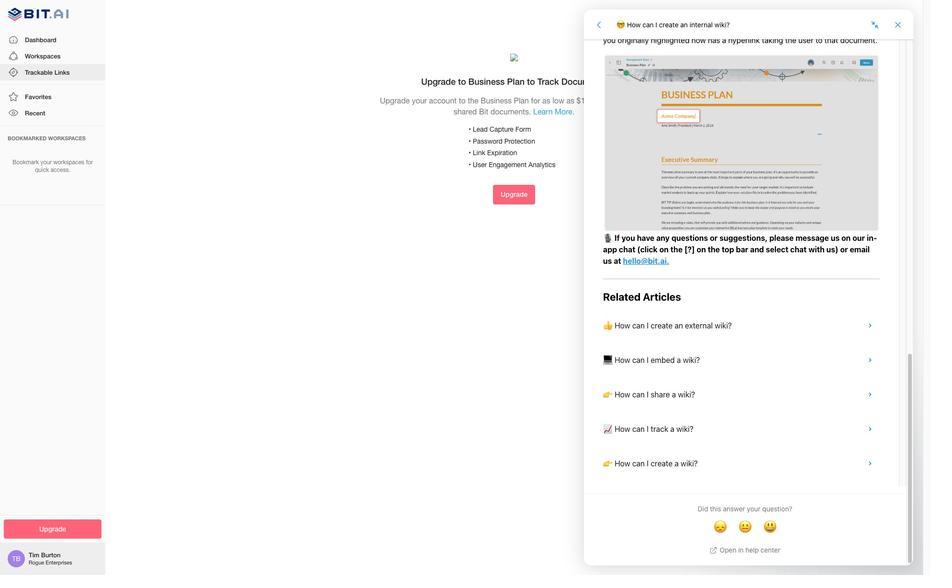 Task type: describe. For each thing, give the bounding box(es) containing it.
bookmarked
[[8, 135, 47, 141]]

1 as from the left
[[543, 96, 551, 105]]

2 • from the top
[[469, 137, 471, 145]]

analytics
[[529, 161, 556, 168]]

expiration
[[487, 149, 518, 157]]

tim
[[29, 551, 39, 559]]

your for to
[[412, 96, 427, 105]]

dashboard button
[[0, 31, 105, 48]]

link
[[473, 149, 486, 157]]

access.
[[51, 167, 70, 174]]

0 vertical spatial business
[[469, 76, 505, 87]]

bit
[[479, 107, 489, 116]]

for inside bookmark your workspaces for quick access.
[[86, 159, 93, 166]]

capture
[[490, 126, 514, 133]]

protection
[[505, 137, 536, 145]]

rogue
[[29, 560, 44, 566]]

workspaces
[[25, 52, 61, 60]]

trackable
[[25, 68, 53, 76]]

tb
[[12, 555, 21, 563]]

learn
[[534, 107, 553, 116]]

burton
[[41, 551, 61, 559]]

2 horizontal spatial your
[[634, 96, 649, 105]]

engagement
[[489, 161, 527, 168]]

for inside upgrade your account to the business plan for as low as $15/mo to track your shared bit documents.
[[531, 96, 541, 105]]

password
[[473, 137, 503, 145]]

dashboard
[[25, 36, 57, 43]]

the
[[468, 96, 479, 105]]

tim burton rogue enterprises
[[29, 551, 72, 566]]



Task type: vqa. For each thing, say whether or not it's contained in the screenshot.
plan within the the Upgrade your account to the Business Plan for as low as $15/mo to track your shared Bit documents.
yes



Task type: locate. For each thing, give the bounding box(es) containing it.
upgrade inside upgrade your account to the business plan for as low as $15/mo to track your shared bit documents.
[[380, 96, 410, 105]]

1 vertical spatial plan
[[514, 96, 529, 105]]

your inside bookmark your workspaces for quick access.
[[40, 159, 52, 166]]

business up the at the right
[[469, 76, 505, 87]]

account
[[429, 96, 457, 105]]

bookmark
[[12, 159, 39, 166]]

business up bit
[[481, 96, 512, 105]]

• left the link at the right of the page
[[469, 149, 471, 157]]

documents.
[[491, 107, 531, 116]]

track
[[614, 96, 631, 105]]

1 • from the top
[[469, 126, 471, 133]]

for right workspaces
[[86, 159, 93, 166]]

3 • from the top
[[469, 149, 471, 157]]

upgrade
[[421, 76, 456, 87], [380, 96, 410, 105], [501, 190, 528, 198], [39, 525, 66, 533]]

user
[[473, 161, 487, 168]]

quick
[[35, 167, 49, 174]]

for
[[531, 96, 541, 105], [86, 159, 93, 166]]

learn more. link
[[534, 107, 575, 116]]

your up quick
[[40, 159, 52, 166]]

1 horizontal spatial your
[[412, 96, 427, 105]]

4 • from the top
[[469, 161, 471, 168]]

plan inside upgrade your account to the business plan for as low as $15/mo to track your shared bit documents.
[[514, 96, 529, 105]]

upgrade button up burton
[[4, 519, 102, 539]]

workspaces
[[53, 159, 84, 166]]

1 vertical spatial for
[[86, 159, 93, 166]]

links
[[54, 68, 70, 76]]

1 horizontal spatial for
[[531, 96, 541, 105]]

0 vertical spatial for
[[531, 96, 541, 105]]

1 horizontal spatial upgrade button
[[493, 185, 536, 204]]

as
[[543, 96, 551, 105], [567, 96, 575, 105]]

your right track
[[634, 96, 649, 105]]

0 horizontal spatial for
[[86, 159, 93, 166]]

0 vertical spatial upgrade button
[[493, 185, 536, 204]]

dialog
[[584, 10, 914, 566]]

your
[[412, 96, 427, 105], [634, 96, 649, 105], [40, 159, 52, 166]]

favorites button
[[0, 89, 105, 105]]

workspaces button
[[0, 48, 105, 64]]

plan
[[507, 76, 525, 87], [514, 96, 529, 105]]

0 horizontal spatial upgrade button
[[4, 519, 102, 539]]

bookmark your workspaces for quick access.
[[12, 159, 93, 174]]

for up learn
[[531, 96, 541, 105]]

0 vertical spatial plan
[[507, 76, 525, 87]]

trackable links
[[25, 68, 70, 76]]

business
[[469, 76, 505, 87], [481, 96, 512, 105]]

1 vertical spatial business
[[481, 96, 512, 105]]

bookmarked workspaces
[[8, 135, 86, 141]]

0 horizontal spatial your
[[40, 159, 52, 166]]

1 horizontal spatial as
[[567, 96, 575, 105]]

more.
[[555, 107, 575, 116]]

enterprises
[[46, 560, 72, 566]]

track
[[538, 76, 559, 87]]

your for for
[[40, 159, 52, 166]]

• left lead
[[469, 126, 471, 133]]

recent button
[[0, 105, 105, 121]]

as up learn
[[543, 96, 551, 105]]

trackable links button
[[0, 64, 105, 81]]

your left account
[[412, 96, 427, 105]]

documents
[[562, 76, 607, 87]]

to
[[458, 76, 466, 87], [527, 76, 535, 87], [459, 96, 466, 105], [605, 96, 612, 105]]

recent
[[25, 109, 45, 117]]

plan up documents.
[[514, 96, 529, 105]]

1 vertical spatial upgrade button
[[4, 519, 102, 539]]

favorites
[[25, 93, 51, 101]]

• left user
[[469, 161, 471, 168]]

shared
[[454, 107, 477, 116]]

form
[[516, 126, 531, 133]]

business inside upgrade your account to the business plan for as low as $15/mo to track your shared bit documents.
[[481, 96, 512, 105]]

lead
[[473, 126, 488, 133]]

2 as from the left
[[567, 96, 575, 105]]

•
[[469, 126, 471, 133], [469, 137, 471, 145], [469, 149, 471, 157], [469, 161, 471, 168]]

$15/mo
[[577, 96, 603, 105]]

upgrade to business plan to track documents
[[421, 76, 607, 87]]

workspaces
[[48, 135, 86, 141]]

• left password
[[469, 137, 471, 145]]

learn more.
[[534, 107, 575, 116]]

upgrade your account to the business plan for as low as $15/mo to track your shared bit documents.
[[380, 96, 649, 116]]

• lead capture form • password protection • link expiration • user engagement analytics
[[469, 126, 556, 168]]

upgrade button down engagement
[[493, 185, 536, 204]]

low
[[553, 96, 565, 105]]

0 horizontal spatial as
[[543, 96, 551, 105]]

upgrade button
[[493, 185, 536, 204], [4, 519, 102, 539]]

as right low
[[567, 96, 575, 105]]

plan up upgrade your account to the business plan for as low as $15/mo to track your shared bit documents.
[[507, 76, 525, 87]]



